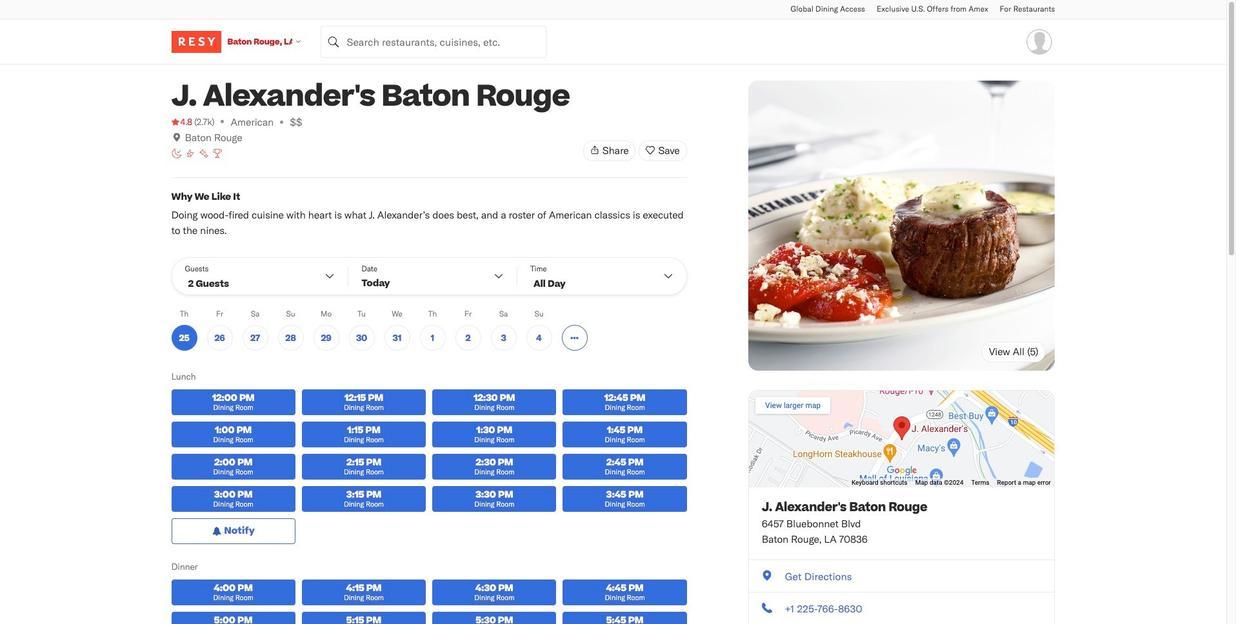 Task type: locate. For each thing, give the bounding box(es) containing it.
None field
[[320, 25, 546, 58]]

4.8 out of 5 stars image
[[171, 115, 192, 128]]



Task type: describe. For each thing, give the bounding box(es) containing it.
Search restaurants, cuisines, etc. text field
[[320, 25, 546, 58]]

(2.7k) reviews element
[[194, 115, 215, 128]]



